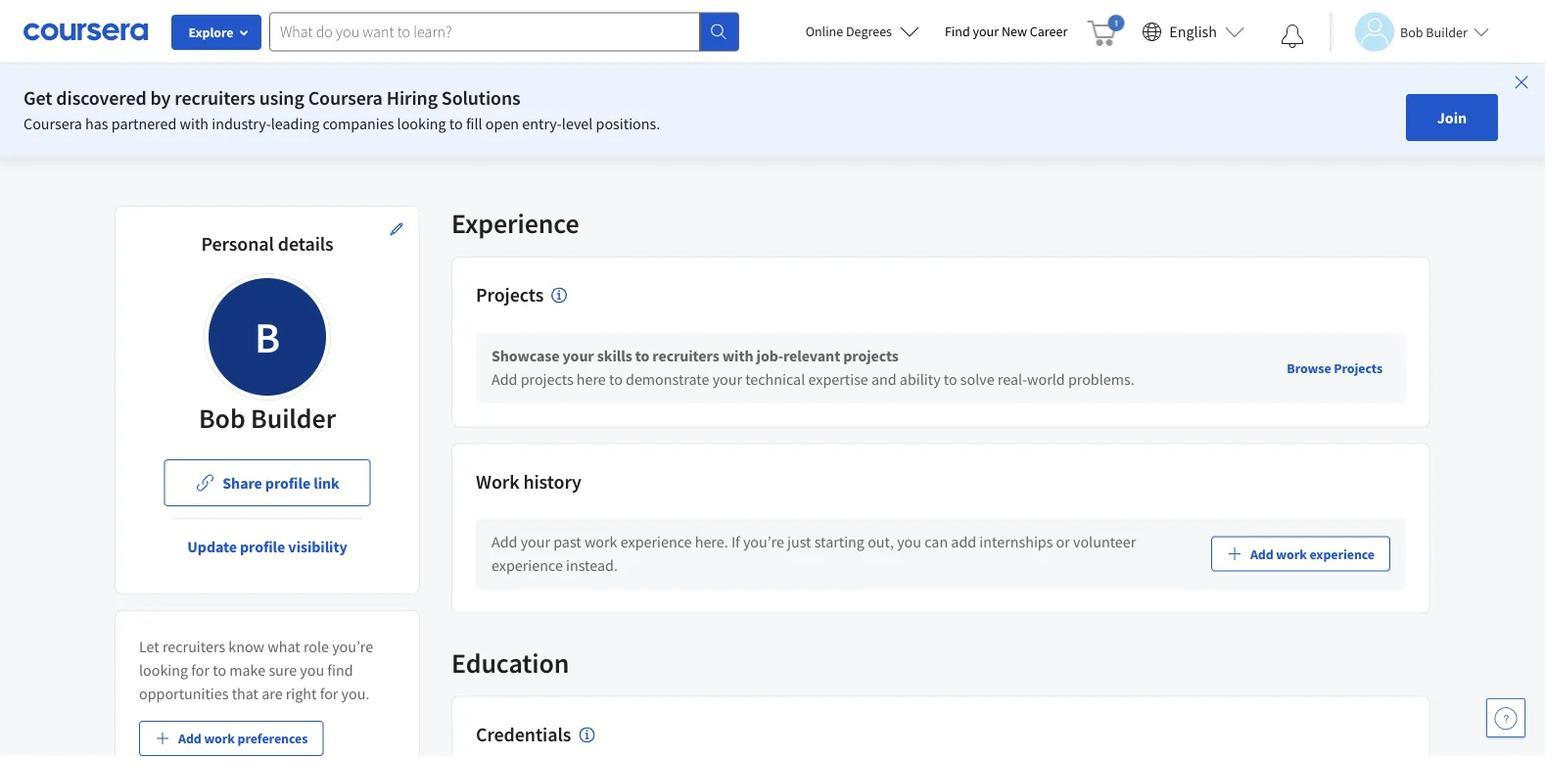 Task type: locate. For each thing, give the bounding box(es) containing it.
add
[[492, 370, 518, 390], [492, 533, 518, 552], [1251, 545, 1274, 563], [178, 730, 202, 747]]

you for sure
[[300, 660, 324, 680]]

work inside button
[[1277, 545, 1307, 563]]

0 horizontal spatial bob builder
[[199, 401, 336, 435]]

find your new career link
[[935, 20, 1078, 44]]

you're
[[743, 533, 784, 552], [332, 637, 373, 656]]

1 horizontal spatial you're
[[743, 533, 784, 552]]

0 vertical spatial profile
[[265, 473, 311, 493]]

recruiters inside showcase your skills to recruiters with job-relevant projects add projects here to demonstrate your technical expertise and ability to solve real-world problems.
[[653, 346, 720, 366]]

to left make
[[213, 660, 226, 680]]

0 horizontal spatial builder
[[251, 401, 336, 435]]

0 horizontal spatial looking
[[139, 660, 188, 680]]

0 vertical spatial for
[[191, 660, 210, 680]]

0 horizontal spatial coursera
[[24, 114, 82, 133]]

to
[[449, 114, 463, 133], [635, 346, 650, 366], [609, 370, 623, 390], [944, 370, 958, 390], [213, 660, 226, 680]]

bob builder up share profile link button
[[199, 401, 336, 435]]

1 horizontal spatial bob builder
[[1401, 23, 1468, 41]]

2 vertical spatial recruiters
[[163, 637, 225, 656]]

join button
[[1406, 94, 1499, 141]]

0 horizontal spatial you
[[300, 660, 324, 680]]

1 vertical spatial recruiters
[[653, 346, 720, 366]]

add inside button
[[1251, 545, 1274, 563]]

online
[[806, 23, 844, 40]]

your right find
[[973, 23, 999, 40]]

bob
[[1401, 23, 1424, 41], [199, 401, 245, 435]]

with inside 'get discovered by recruiters using coursera hiring solutions coursera has partnered with industry-leading companies looking to fill open entry-level positions.'
[[180, 114, 209, 133]]

show notifications image
[[1281, 24, 1305, 48]]

projects down the 'showcase'
[[521, 370, 574, 390]]

looking down 'let'
[[139, 660, 188, 680]]

your up the here
[[563, 346, 594, 366]]

degrees
[[846, 23, 892, 40]]

add for add work preferences
[[178, 730, 202, 747]]

1 horizontal spatial for
[[320, 684, 338, 703]]

with left industry- at the top left
[[180, 114, 209, 133]]

get discovered by recruiters using coursera hiring solutions coursera has partnered with industry-leading companies looking to fill open entry-level positions.
[[24, 86, 660, 133]]

add work preferences button
[[139, 721, 323, 756]]

projects up and
[[844, 346, 899, 366]]

1 vertical spatial profile
[[240, 537, 285, 556]]

projects inside button
[[1334, 359, 1383, 377]]

browse
[[1287, 359, 1332, 377]]

0 vertical spatial bob
[[1401, 23, 1424, 41]]

companies
[[323, 114, 394, 133]]

2 horizontal spatial experience
[[1310, 545, 1375, 563]]

profile inside share profile link button
[[265, 473, 311, 493]]

starting
[[815, 533, 865, 552]]

1 vertical spatial bob builder
[[199, 401, 336, 435]]

1 vertical spatial looking
[[139, 660, 188, 680]]

profile
[[265, 473, 311, 493], [240, 537, 285, 556]]

to inside 'get discovered by recruiters using coursera hiring solutions coursera has partnered with industry-leading companies looking to fill open entry-level positions.'
[[449, 114, 463, 133]]

recruiters right 'let'
[[163, 637, 225, 656]]

bob up share
[[199, 401, 245, 435]]

0 vertical spatial coursera
[[308, 86, 383, 110]]

recruiters up industry- at the top left
[[175, 86, 255, 110]]

shopping cart: 1 item image
[[1088, 15, 1125, 46]]

just
[[788, 533, 812, 552]]

1 vertical spatial you're
[[332, 637, 373, 656]]

profile right update
[[240, 537, 285, 556]]

for
[[191, 660, 210, 680], [320, 684, 338, 703]]

browse projects
[[1287, 359, 1383, 377]]

1 vertical spatial builder
[[251, 401, 336, 435]]

recruiters up demonstrate
[[653, 346, 720, 366]]

you left can
[[897, 533, 922, 552]]

to left solve
[[944, 370, 958, 390]]

0 horizontal spatial experience
[[492, 556, 563, 576]]

projects
[[476, 283, 544, 307], [1334, 359, 1383, 377]]

update profile visibility button
[[172, 523, 363, 570]]

details
[[278, 232, 334, 256]]

None search field
[[269, 12, 740, 51]]

coursera up the companies
[[308, 86, 383, 110]]

1 horizontal spatial work
[[585, 533, 618, 552]]

showcase
[[492, 346, 560, 366]]

work inside button
[[204, 730, 235, 747]]

0 vertical spatial looking
[[397, 114, 446, 133]]

information about the projects section image
[[552, 288, 567, 303]]

industry-
[[212, 114, 271, 133]]

1 horizontal spatial bob
[[1401, 23, 1424, 41]]

add inside button
[[178, 730, 202, 747]]

2 horizontal spatial work
[[1277, 545, 1307, 563]]

0 vertical spatial you're
[[743, 533, 784, 552]]

bob builder up "join" button
[[1401, 23, 1468, 41]]

you're inside let recruiters know what role you're looking for to make sure you find opportunities that are right for you.
[[332, 637, 373, 656]]

add inside add your past work experience here. if you're just starting out, you can add internships or volunteer experience instead.
[[492, 533, 518, 552]]

profile left the link
[[265, 473, 311, 493]]

you're up find at bottom left
[[332, 637, 373, 656]]

personal
[[201, 232, 274, 256]]

that
[[232, 684, 259, 703]]

opportunities
[[139, 684, 229, 703]]

0 horizontal spatial work
[[204, 730, 235, 747]]

0 vertical spatial projects
[[476, 283, 544, 307]]

english
[[1170, 22, 1218, 42]]

builder up "join" button
[[1427, 23, 1468, 41]]

for up the opportunities
[[191, 660, 210, 680]]

instead.
[[566, 556, 618, 576]]

you for out,
[[897, 533, 922, 552]]

your inside add your past work experience here. if you're just starting out, you can add internships or volunteer experience instead.
[[521, 533, 550, 552]]

1 vertical spatial coursera
[[24, 114, 82, 133]]

with inside showcase your skills to recruiters with job-relevant projects add projects here to demonstrate your technical expertise and ability to solve real-world problems.
[[723, 346, 754, 366]]

experience inside button
[[1310, 545, 1375, 563]]

technical
[[746, 370, 805, 390]]

you inside let recruiters know what role you're looking for to make sure you find opportunities that are right for you.
[[300, 660, 324, 680]]

1 vertical spatial for
[[320, 684, 338, 703]]

builder inside dropdown button
[[1427, 23, 1468, 41]]

right
[[286, 684, 317, 703]]

your inside find your new career link
[[973, 23, 999, 40]]

coursera down get
[[24, 114, 82, 133]]

add work preferences
[[178, 730, 308, 747]]

share
[[223, 473, 262, 493]]

your left past
[[521, 533, 550, 552]]

new
[[1002, 23, 1028, 40]]

here
[[577, 370, 606, 390]]

you
[[897, 533, 922, 552], [300, 660, 324, 680]]

bob builder
[[1401, 23, 1468, 41], [199, 401, 336, 435]]

with left job- at the top
[[723, 346, 754, 366]]

link
[[314, 473, 340, 493]]

work for add work preferences
[[204, 730, 235, 747]]

preferences
[[238, 730, 308, 747]]

0 horizontal spatial with
[[180, 114, 209, 133]]

1 horizontal spatial projects
[[1334, 359, 1383, 377]]

you inside add your past work experience here. if you're just starting out, you can add internships or volunteer experience instead.
[[897, 533, 922, 552]]

1 horizontal spatial you
[[897, 533, 922, 552]]

1 horizontal spatial projects
[[844, 346, 899, 366]]

work inside add your past work experience here. if you're just starting out, you can add internships or volunteer experience instead.
[[585, 533, 618, 552]]

to down skills
[[609, 370, 623, 390]]

bob builder inside dropdown button
[[1401, 23, 1468, 41]]

volunteer
[[1074, 533, 1136, 552]]

here.
[[695, 533, 728, 552]]

b button
[[204, 273, 331, 401]]

add inside showcase your skills to recruiters with job-relevant projects add projects here to demonstrate your technical expertise and ability to solve real-world problems.
[[492, 370, 518, 390]]

1 vertical spatial projects
[[521, 370, 574, 390]]

using
[[259, 86, 304, 110]]

1 vertical spatial with
[[723, 346, 754, 366]]

0 vertical spatial projects
[[844, 346, 899, 366]]

entry-
[[522, 114, 562, 133]]

ability
[[900, 370, 941, 390]]

builder up share profile link
[[251, 401, 336, 435]]

past
[[554, 533, 582, 552]]

1 horizontal spatial with
[[723, 346, 754, 366]]

sure
[[269, 660, 297, 680]]

What do you want to learn? text field
[[269, 12, 700, 51]]

for down find at bottom left
[[320, 684, 338, 703]]

bob builder button
[[1330, 12, 1490, 51]]

1 vertical spatial you
[[300, 660, 324, 680]]

projects
[[844, 346, 899, 366], [521, 370, 574, 390]]

has
[[85, 114, 108, 133]]

b
[[255, 310, 280, 364]]

you're right if
[[743, 533, 784, 552]]

world
[[1028, 370, 1065, 390]]

or
[[1056, 533, 1070, 552]]

personal details
[[201, 232, 334, 256]]

showcase your skills to recruiters with job-relevant projects add projects here to demonstrate your technical expertise and ability to solve real-world problems.
[[492, 346, 1135, 390]]

looking
[[397, 114, 446, 133], [139, 660, 188, 680]]

1 horizontal spatial builder
[[1427, 23, 1468, 41]]

0 vertical spatial recruiters
[[175, 86, 255, 110]]

0 vertical spatial with
[[180, 114, 209, 133]]

0 vertical spatial builder
[[1427, 23, 1468, 41]]

information about credentials section image
[[579, 727, 595, 743]]

1 vertical spatial projects
[[1334, 359, 1383, 377]]

0 vertical spatial bob builder
[[1401, 23, 1468, 41]]

1 vertical spatial bob
[[199, 401, 245, 435]]

experience
[[621, 533, 692, 552], [1310, 545, 1375, 563], [492, 556, 563, 576]]

recruiters inside let recruiters know what role you're looking for to make sure you find opportunities that are right for you.
[[163, 637, 225, 656]]

0 horizontal spatial you're
[[332, 637, 373, 656]]

out,
[[868, 533, 894, 552]]

you down role
[[300, 660, 324, 680]]

skills
[[597, 346, 632, 366]]

looking down 'hiring'
[[397, 114, 446, 133]]

to left fill
[[449, 114, 463, 133]]

profile inside update profile visibility button
[[240, 537, 285, 556]]

projects right browse
[[1334, 359, 1383, 377]]

what
[[268, 637, 300, 656]]

add for add your past work experience here. if you're just starting out, you can add internships or volunteer experience instead.
[[492, 533, 518, 552]]

projects left information about the projects section icon in the top left of the page
[[476, 283, 544, 307]]

bob up "join" button
[[1401, 23, 1424, 41]]

coursera
[[308, 86, 383, 110], [24, 114, 82, 133]]

0 vertical spatial you
[[897, 533, 922, 552]]

solutions
[[442, 86, 521, 110]]

1 horizontal spatial looking
[[397, 114, 446, 133]]

let recruiters know what role you're looking for to make sure you find opportunities that are right for you.
[[139, 637, 373, 703]]

hiring
[[387, 86, 438, 110]]

0 horizontal spatial projects
[[521, 370, 574, 390]]



Task type: describe. For each thing, give the bounding box(es) containing it.
experience
[[452, 206, 579, 240]]

update profile visibility
[[187, 537, 347, 556]]

1 horizontal spatial experience
[[621, 533, 692, 552]]

are
[[262, 684, 283, 703]]

you.
[[341, 684, 370, 703]]

and
[[872, 370, 897, 390]]

english button
[[1135, 0, 1253, 64]]

you're inside add your past work experience here. if you're just starting out, you can add internships or volunteer experience instead.
[[743, 533, 784, 552]]

role
[[304, 637, 329, 656]]

to inside let recruiters know what role you're looking for to make sure you find opportunities that are right for you.
[[213, 660, 226, 680]]

internships
[[980, 533, 1053, 552]]

career
[[1030, 23, 1068, 40]]

fill
[[466, 114, 483, 133]]

level
[[562, 114, 593, 133]]

0 horizontal spatial for
[[191, 660, 210, 680]]

expertise
[[809, 370, 869, 390]]

education
[[452, 646, 569, 680]]

real-
[[998, 370, 1028, 390]]

if
[[732, 533, 740, 552]]

share profile link
[[223, 473, 340, 493]]

work for add work experience
[[1277, 545, 1307, 563]]

find
[[945, 23, 970, 40]]

relevant
[[784, 346, 841, 366]]

profile for update
[[240, 537, 285, 556]]

work history
[[476, 469, 582, 494]]

add
[[951, 533, 977, 552]]

know
[[229, 637, 265, 656]]

online degrees
[[806, 23, 892, 40]]

can
[[925, 533, 948, 552]]

your for to
[[563, 346, 594, 366]]

your for career
[[973, 23, 999, 40]]

by
[[150, 86, 171, 110]]

find your new career
[[945, 23, 1068, 40]]

job-
[[757, 346, 784, 366]]

get
[[24, 86, 52, 110]]

looking inside let recruiters know what role you're looking for to make sure you find opportunities that are right for you.
[[139, 660, 188, 680]]

add your past work experience here. if you're just starting out, you can add internships or volunteer experience instead.
[[492, 533, 1136, 576]]

add work experience
[[1251, 545, 1375, 563]]

profile for share
[[265, 473, 311, 493]]

help center image
[[1495, 706, 1518, 730]]

credentials
[[476, 722, 571, 747]]

1 horizontal spatial coursera
[[308, 86, 383, 110]]

browse projects button
[[1280, 350, 1391, 386]]

add for add work experience
[[1251, 545, 1274, 563]]

coursera image
[[24, 16, 148, 47]]

discovered
[[56, 86, 147, 110]]

online degrees button
[[790, 10, 935, 53]]

demonstrate
[[626, 370, 710, 390]]

positions.
[[596, 114, 660, 133]]

problems.
[[1069, 370, 1135, 390]]

bob inside dropdown button
[[1401, 23, 1424, 41]]

partnered
[[111, 114, 177, 133]]

join
[[1438, 108, 1467, 127]]

work
[[476, 469, 520, 494]]

explore
[[189, 24, 234, 41]]

open
[[486, 114, 519, 133]]

find
[[327, 660, 353, 680]]

your for work
[[521, 533, 550, 552]]

make
[[229, 660, 266, 680]]

add work experience button
[[1212, 536, 1391, 572]]

solve
[[961, 370, 995, 390]]

recruiters inside 'get discovered by recruiters using coursera hiring solutions coursera has partnered with industry-leading companies looking to fill open entry-level positions.'
[[175, 86, 255, 110]]

to right skills
[[635, 346, 650, 366]]

leading
[[271, 114, 320, 133]]

edit personal details. image
[[389, 221, 405, 237]]

0 horizontal spatial bob
[[199, 401, 245, 435]]

0 horizontal spatial projects
[[476, 283, 544, 307]]

update
[[187, 537, 237, 556]]

share profile link button
[[164, 459, 371, 506]]

let
[[139, 637, 159, 656]]

history
[[523, 469, 582, 494]]

visibility
[[288, 537, 347, 556]]

your left technical
[[713, 370, 742, 390]]

looking inside 'get discovered by recruiters using coursera hiring solutions coursera has partnered with industry-leading companies looking to fill open entry-level positions.'
[[397, 114, 446, 133]]

explore button
[[171, 15, 262, 50]]



Task type: vqa. For each thing, say whether or not it's contained in the screenshot.
Online Degrees dropdown button
yes



